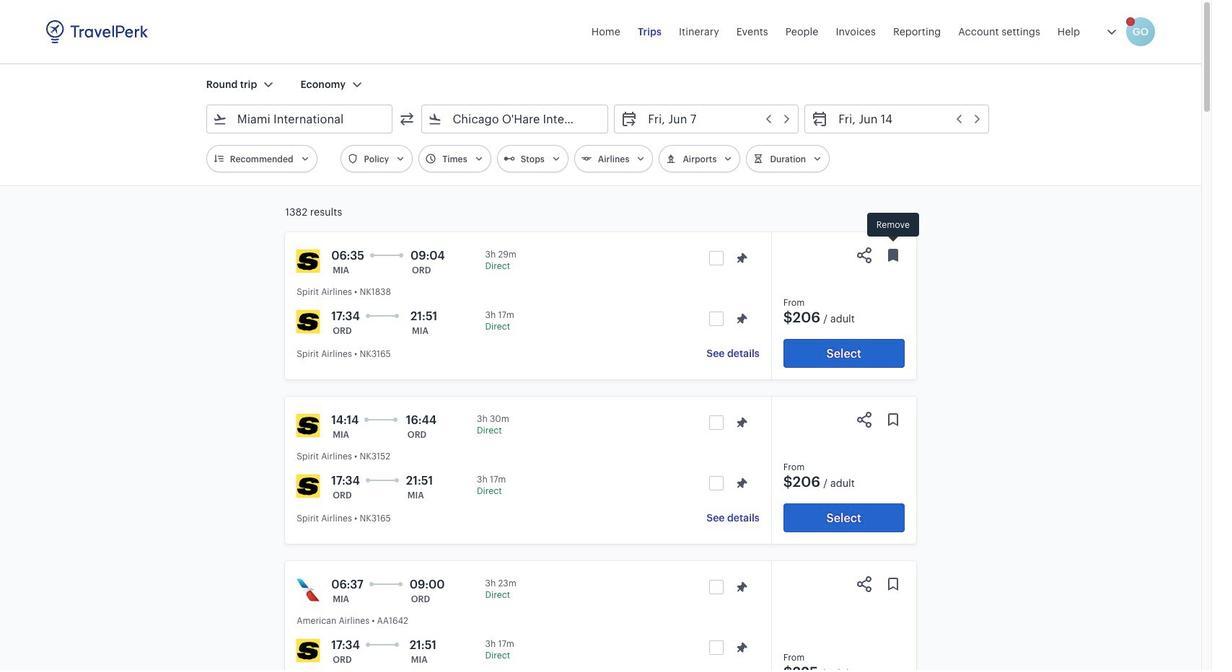 Task type: describe. For each thing, give the bounding box(es) containing it.
Depart field
[[638, 108, 793, 131]]

1 spirit airlines image from the top
[[297, 414, 320, 437]]

2 spirit airlines image from the top
[[297, 640, 320, 663]]

2 spirit airlines image from the top
[[297, 310, 320, 334]]



Task type: vqa. For each thing, say whether or not it's contained in the screenshot.
Return 'TEXT FIELD'
no



Task type: locate. For each thing, give the bounding box(es) containing it.
american airlines image
[[297, 579, 320, 602]]

1 vertical spatial spirit airlines image
[[297, 310, 320, 334]]

spirit airlines image
[[297, 414, 320, 437], [297, 640, 320, 663]]

2 vertical spatial spirit airlines image
[[297, 475, 320, 498]]

spirit airlines image
[[297, 250, 320, 273], [297, 310, 320, 334], [297, 475, 320, 498]]

1 spirit airlines image from the top
[[297, 250, 320, 273]]

3 spirit airlines image from the top
[[297, 475, 320, 498]]

1 vertical spatial spirit airlines image
[[297, 640, 320, 663]]

tooltip
[[868, 213, 919, 244]]

Return field
[[829, 108, 983, 131]]

From search field
[[227, 108, 374, 131]]

0 vertical spatial spirit airlines image
[[297, 250, 320, 273]]

To search field
[[443, 108, 589, 131]]

0 vertical spatial spirit airlines image
[[297, 414, 320, 437]]



